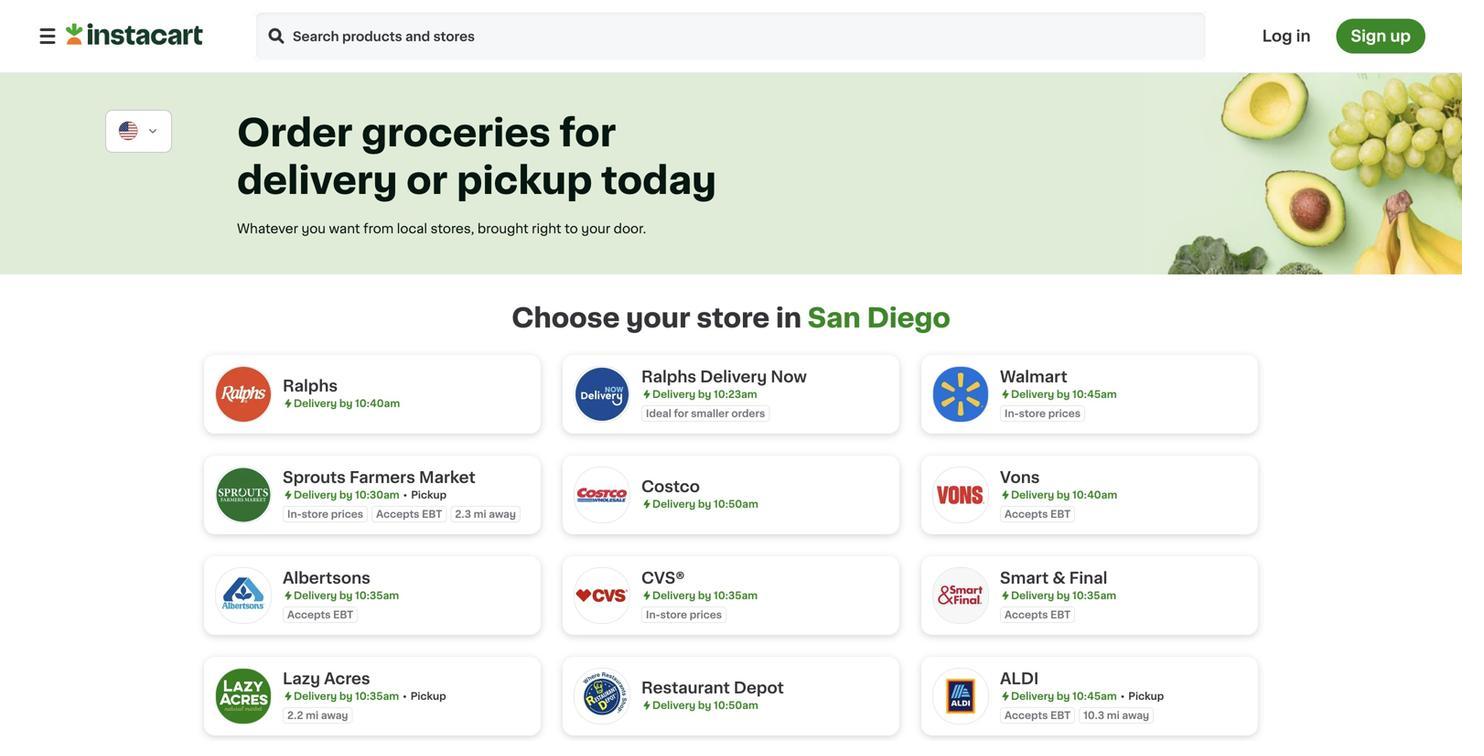 Task type: describe. For each thing, give the bounding box(es) containing it.
by for walmart
[[1057, 390, 1071, 400]]

log in
[[1263, 28, 1311, 44]]

delivery down sprouts
[[294, 490, 337, 500]]

10:50am for costco
[[714, 499, 759, 509]]

pickup
[[457, 162, 593, 200]]

accepts for vons
[[1005, 509, 1049, 520]]

by for ralphs delivery now
[[698, 390, 712, 400]]

in- for cvs®
[[646, 610, 661, 620]]

smaller
[[691, 409, 729, 419]]

accepts down the 10:30am
[[376, 509, 420, 520]]

acres
[[324, 671, 370, 687]]

in- for walmart
[[1005, 409, 1019, 419]]

whatever
[[237, 222, 298, 235]]

delivery by 10:23am
[[653, 390, 758, 400]]

by for smart & final
[[1057, 591, 1071, 601]]

delivery for cvs®
[[653, 591, 696, 601]]

san
[[808, 305, 861, 331]]

by for costco
[[698, 499, 712, 509]]

restaurant depot image
[[574, 668, 631, 725]]

ralphs for ralphs delivery now
[[642, 369, 697, 385]]

ralphs delivery now image
[[574, 366, 631, 423]]

delivery by 10:35am for cvs®
[[653, 591, 758, 601]]

mi for 10.3
[[1107, 711, 1120, 721]]

local
[[397, 222, 428, 235]]

0 horizontal spatial your
[[582, 222, 611, 235]]

order
[[237, 115, 353, 152]]

open main menu image
[[37, 25, 59, 47]]

delivery for smart & final
[[1012, 591, 1055, 601]]

&
[[1053, 571, 1066, 586]]

delivery for vons
[[1012, 490, 1055, 500]]

stores,
[[431, 222, 475, 235]]

farmers
[[350, 470, 415, 486]]

in-store prices for walmart
[[1005, 409, 1081, 419]]

by for cvs®
[[698, 591, 712, 601]]

10:45am for delivery by 10:45am • pickup
[[1073, 692, 1118, 702]]

store for sprouts farmers market
[[302, 509, 329, 520]]

10:50am for restaurant depot
[[714, 701, 759, 711]]

10:35am for albertsons
[[355, 591, 399, 601]]

delivery by 10:45am • pickup
[[1012, 692, 1165, 702]]

ideal for smaller orders
[[646, 409, 766, 419]]

restaurant
[[642, 681, 730, 696]]

now
[[771, 369, 807, 385]]

in-store prices for cvs®
[[646, 610, 722, 620]]

choose your store in san diego
[[512, 305, 951, 331]]

10:40am for vons
[[1073, 490, 1118, 500]]

accepts ebt for smart & final
[[1005, 610, 1071, 620]]

ralphs for ralphs
[[283, 379, 338, 394]]

sign up button
[[1337, 19, 1426, 54]]

cvs®
[[642, 571, 685, 586]]

delivery for albertsons
[[294, 591, 337, 601]]

store up ralphs delivery now
[[697, 305, 770, 331]]

Search field
[[254, 11, 1208, 62]]

by for ralphs
[[340, 399, 353, 409]]

united states element
[[117, 120, 140, 143]]

door.
[[614, 222, 647, 235]]

walmart image
[[933, 366, 990, 423]]

store for walmart
[[1019, 409, 1046, 419]]

away for 2.3 mi away
[[489, 509, 516, 520]]

want
[[329, 222, 360, 235]]

orders
[[732, 409, 766, 419]]

by for vons
[[1057, 490, 1071, 500]]

smart & final
[[1001, 571, 1108, 586]]

albertsons
[[283, 571, 371, 586]]

to
[[565, 222, 578, 235]]

pickup for acres
[[411, 692, 446, 702]]

accepts for aldi
[[1005, 711, 1049, 721]]

10.3 mi away
[[1084, 711, 1150, 721]]

delivery by 10:45am
[[1012, 390, 1118, 400]]

vons
[[1001, 470, 1040, 486]]

lazy acres image
[[215, 668, 272, 725]]

market
[[419, 470, 476, 486]]

mi for 2.3
[[474, 509, 487, 520]]

delivery for ralphs delivery now
[[653, 390, 696, 400]]

prices for cvs®
[[690, 610, 722, 620]]

sign
[[1352, 28, 1387, 44]]

log in button
[[1257, 19, 1317, 54]]

mi for 2.2
[[306, 711, 319, 721]]

2.3 mi away
[[455, 509, 516, 520]]

10:35am for cvs®
[[714, 591, 758, 601]]

ebt for smart & final
[[1051, 610, 1071, 620]]

1 vertical spatial in
[[776, 305, 802, 331]]

delivery for ralphs
[[294, 399, 337, 409]]



Task type: vqa. For each thing, say whether or not it's contained in the screenshot.


Task type: locate. For each thing, give the bounding box(es) containing it.
from
[[364, 222, 394, 235]]

0 vertical spatial 10:50am
[[714, 499, 759, 509]]

your right to
[[582, 222, 611, 235]]

accepts
[[376, 509, 420, 520], [1005, 509, 1049, 520], [287, 610, 331, 620], [1005, 610, 1049, 620], [1005, 711, 1049, 721]]

instacart home image
[[66, 23, 203, 45]]

10:40am up sprouts farmers market
[[355, 399, 400, 409]]

0 horizontal spatial mi
[[306, 711, 319, 721]]

delivery by 10:40am for ralphs
[[294, 399, 400, 409]]

1 horizontal spatial your
[[626, 305, 691, 331]]

in-store prices down 'cvs®'
[[646, 610, 722, 620]]

ralphs up ideal
[[642, 369, 697, 385]]

• for farmers
[[403, 490, 408, 500]]

delivery by 10:50am
[[653, 499, 759, 509], [653, 701, 759, 711]]

10:40am up the final on the bottom of page
[[1073, 490, 1118, 500]]

in-store prices
[[1005, 409, 1081, 419], [287, 509, 364, 520], [646, 610, 722, 620]]

delivery up ideal
[[653, 390, 696, 400]]

prices down delivery by 10:30am • pickup
[[331, 509, 364, 520]]

0 vertical spatial 10:45am
[[1073, 390, 1118, 400]]

final
[[1070, 571, 1108, 586]]

0 vertical spatial prices
[[1049, 409, 1081, 419]]

log
[[1263, 28, 1293, 44]]

by for albertsons
[[340, 591, 353, 601]]

delivery
[[237, 162, 398, 200]]

groceries
[[362, 115, 551, 152]]

ebt for vons
[[1051, 509, 1071, 520]]

2.3
[[455, 509, 471, 520]]

delivery up the 10:23am
[[701, 369, 767, 385]]

accepts ebt down the 10:30am
[[376, 509, 442, 520]]

mi right 2.3
[[474, 509, 487, 520]]

depot
[[734, 681, 784, 696]]

0 vertical spatial 10:40am
[[355, 399, 400, 409]]

delivery down "restaurant"
[[653, 701, 696, 711]]

1 vertical spatial for
[[674, 409, 689, 419]]

1 vertical spatial prices
[[331, 509, 364, 520]]

10:30am
[[355, 490, 400, 500]]

ebt for aldi
[[1051, 711, 1071, 721]]

today
[[602, 162, 717, 200]]

smart & final image
[[933, 568, 990, 624]]

2 10:45am from the top
[[1073, 692, 1118, 702]]

1 horizontal spatial delivery by 10:40am
[[1012, 490, 1118, 500]]

delivery for costco
[[653, 499, 696, 509]]

0 horizontal spatial in-store prices
[[287, 509, 364, 520]]

accepts ebt down vons
[[1005, 509, 1071, 520]]

delivery for walmart
[[1012, 390, 1055, 400]]

1 vertical spatial delivery by 10:40am
[[1012, 490, 1118, 500]]

2 horizontal spatial prices
[[1049, 409, 1081, 419]]

10:35am
[[355, 591, 399, 601], [714, 591, 758, 601], [1073, 591, 1117, 601], [355, 692, 399, 702]]

away right 10.3
[[1123, 711, 1150, 721]]

in-store prices down sprouts
[[287, 509, 364, 520]]

accepts ebt for aldi
[[1005, 711, 1071, 721]]

order groceries for delivery or pickup today
[[237, 115, 717, 200]]

delivery for restaurant depot
[[653, 701, 696, 711]]

in- down walmart
[[1005, 409, 1019, 419]]

•
[[403, 490, 408, 500], [403, 692, 407, 702], [1121, 692, 1125, 702]]

sprouts farmers market
[[283, 470, 476, 486]]

in inside button
[[1297, 28, 1311, 44]]

right
[[532, 222, 562, 235]]

lazy acres
[[283, 671, 370, 687]]

brought
[[478, 222, 529, 235]]

in-
[[1005, 409, 1019, 419], [287, 509, 302, 520], [646, 610, 661, 620]]

by
[[698, 390, 712, 400], [1057, 390, 1071, 400], [340, 399, 353, 409], [340, 490, 353, 500], [1057, 490, 1071, 500], [698, 499, 712, 509], [340, 591, 353, 601], [698, 591, 712, 601], [1057, 591, 1071, 601], [340, 692, 353, 702], [1057, 692, 1071, 702], [698, 701, 712, 711]]

ebt up &
[[1051, 509, 1071, 520]]

0 horizontal spatial in
[[776, 305, 802, 331]]

delivery right ralphs image
[[294, 399, 337, 409]]

delivery down smart
[[1012, 591, 1055, 601]]

1 delivery by 10:35am from the left
[[294, 591, 399, 601]]

delivery down costco
[[653, 499, 696, 509]]

diego
[[867, 305, 951, 331]]

store down sprouts
[[302, 509, 329, 520]]

mi
[[474, 509, 487, 520], [306, 711, 319, 721], [1107, 711, 1120, 721]]

0 vertical spatial your
[[582, 222, 611, 235]]

store for cvs®
[[661, 610, 688, 620]]

1 10:45am from the top
[[1073, 390, 1118, 400]]

in-store prices for sprouts farmers market
[[287, 509, 364, 520]]

1 horizontal spatial for
[[674, 409, 689, 419]]

accepts down smart
[[1005, 610, 1049, 620]]

0 horizontal spatial in-
[[287, 509, 302, 520]]

2 horizontal spatial away
[[1123, 711, 1150, 721]]

0 horizontal spatial ralphs
[[283, 379, 338, 394]]

in right log at right top
[[1297, 28, 1311, 44]]

delivery by 10:40am for vons
[[1012, 490, 1118, 500]]

accepts ebt down aldi
[[1005, 711, 1071, 721]]

accepts ebt for vons
[[1005, 509, 1071, 520]]

delivery by 10:35am down 'cvs®'
[[653, 591, 758, 601]]

0 horizontal spatial prices
[[331, 509, 364, 520]]

2 vertical spatial in-store prices
[[646, 610, 722, 620]]

away
[[489, 509, 516, 520], [321, 711, 348, 721], [1123, 711, 1150, 721]]

in left san
[[776, 305, 802, 331]]

accepts down aldi
[[1005, 711, 1049, 721]]

sign up
[[1352, 28, 1412, 44]]

0 vertical spatial in-store prices
[[1005, 409, 1081, 419]]

sprouts
[[283, 470, 346, 486]]

your up ralphs delivery now
[[626, 305, 691, 331]]

1 vertical spatial in-store prices
[[287, 509, 364, 520]]

delivery by 10:50am down restaurant depot
[[653, 701, 759, 711]]

delivery down aldi
[[1012, 692, 1055, 702]]

1 horizontal spatial delivery by 10:35am
[[653, 591, 758, 601]]

for up pickup
[[560, 115, 616, 152]]

2 vertical spatial in-
[[646, 610, 661, 620]]

delivery by 10:35am for albertsons
[[294, 591, 399, 601]]

mi right 10.3
[[1107, 711, 1120, 721]]

2 delivery by 10:50am from the top
[[653, 701, 759, 711]]

away for 2.2 mi away
[[321, 711, 348, 721]]

accepts ebt down smart
[[1005, 610, 1071, 620]]

3 delivery by 10:35am from the left
[[1012, 591, 1117, 601]]

vons image
[[933, 467, 990, 524]]

10:50am
[[714, 499, 759, 509], [714, 701, 759, 711]]

in-store prices down delivery by 10:45am
[[1005, 409, 1081, 419]]

1 horizontal spatial prices
[[690, 610, 722, 620]]

10:23am
[[714, 390, 758, 400]]

store down walmart
[[1019, 409, 1046, 419]]

you
[[302, 222, 326, 235]]

delivery by 10:50am for costco
[[653, 499, 759, 509]]

ralphs
[[642, 369, 697, 385], [283, 379, 338, 394]]

2.2 mi away
[[287, 711, 348, 721]]

delivery by 10:40am down vons
[[1012, 490, 1118, 500]]

10:50am down the depot
[[714, 701, 759, 711]]

delivery by 10:35am
[[294, 591, 399, 601], [653, 591, 758, 601], [1012, 591, 1117, 601]]

2.2
[[287, 711, 303, 721]]

for inside order groceries for delivery or pickup today
[[560, 115, 616, 152]]

2 delivery by 10:35am from the left
[[653, 591, 758, 601]]

ebt down &
[[1051, 610, 1071, 620]]

1 horizontal spatial mi
[[474, 509, 487, 520]]

delivery by 10:40am
[[294, 399, 400, 409], [1012, 490, 1118, 500]]

ralphs image
[[215, 366, 272, 423]]

10:45am
[[1073, 390, 1118, 400], [1073, 692, 1118, 702]]

delivery down albertsons
[[294, 591, 337, 601]]

0 horizontal spatial for
[[560, 115, 616, 152]]

ebt
[[422, 509, 442, 520], [1051, 509, 1071, 520], [333, 610, 354, 620], [1051, 610, 1071, 620], [1051, 711, 1071, 721]]

1 delivery by 10:50am from the top
[[653, 499, 759, 509]]

mi right '2.2'
[[306, 711, 319, 721]]

2 10:50am from the top
[[714, 701, 759, 711]]

2 horizontal spatial in-
[[1005, 409, 1019, 419]]

san diego button
[[808, 305, 951, 331]]

away right 2.3
[[489, 509, 516, 520]]

delivery by 10:40am up sprouts farmers market
[[294, 399, 400, 409]]

pickup
[[411, 490, 447, 500], [411, 692, 446, 702], [1129, 692, 1165, 702]]

ideal
[[646, 409, 672, 419]]

1 horizontal spatial away
[[489, 509, 516, 520]]

pickup for farmers
[[411, 490, 447, 500]]

delivery by 10:50am down costco
[[653, 499, 759, 509]]

ralphs delivery now
[[642, 369, 807, 385]]

1 vertical spatial delivery by 10:50am
[[653, 701, 759, 711]]

• for acres
[[403, 692, 407, 702]]

1 vertical spatial 10:45am
[[1073, 692, 1118, 702]]

ebt down delivery by 10:45am • pickup
[[1051, 711, 1071, 721]]

10:45am for delivery by 10:45am
[[1073, 390, 1118, 400]]

in- for sprouts farmers market
[[287, 509, 302, 520]]

0 vertical spatial delivery by 10:50am
[[653, 499, 759, 509]]

delivery by 10:50am for restaurant depot
[[653, 701, 759, 711]]

2 horizontal spatial in-store prices
[[1005, 409, 1081, 419]]

0 vertical spatial in-
[[1005, 409, 1019, 419]]

1 vertical spatial your
[[626, 305, 691, 331]]

1 vertical spatial in-
[[287, 509, 302, 520]]

delivery by 10:35am for smart & final
[[1012, 591, 1117, 601]]

prices for walmart
[[1049, 409, 1081, 419]]

delivery down vons
[[1012, 490, 1055, 500]]

10.3
[[1084, 711, 1105, 721]]

1 horizontal spatial ralphs
[[642, 369, 697, 385]]

smart
[[1001, 571, 1049, 586]]

10:40am
[[355, 399, 400, 409], [1073, 490, 1118, 500]]

costco image
[[574, 467, 631, 524]]

ebt left 2.3
[[422, 509, 442, 520]]

prices for sprouts farmers market
[[331, 509, 364, 520]]

away for 10.3 mi away
[[1123, 711, 1150, 721]]

accepts for albertsons
[[287, 610, 331, 620]]

1 horizontal spatial in-store prices
[[646, 610, 722, 620]]

for right ideal
[[674, 409, 689, 419]]

whatever you want from local stores, brought right to your door.
[[237, 222, 647, 235]]

prices down delivery by 10:45am
[[1049, 409, 1081, 419]]

choose
[[512, 305, 620, 331]]

1 horizontal spatial in-
[[646, 610, 661, 620]]

cvs® image
[[574, 568, 631, 624]]

ebt for albertsons
[[333, 610, 354, 620]]

away down lazy acres
[[321, 711, 348, 721]]

10:35am for smart & final
[[1073, 591, 1117, 601]]

store
[[697, 305, 770, 331], [1019, 409, 1046, 419], [302, 509, 329, 520], [661, 610, 688, 620]]

accepts ebt down albertsons
[[287, 610, 354, 620]]

lazy
[[283, 671, 320, 687]]

0 vertical spatial delivery by 10:40am
[[294, 399, 400, 409]]

aldi image
[[933, 668, 990, 725]]

delivery up 2.2 mi away
[[294, 692, 337, 702]]

0 vertical spatial for
[[560, 115, 616, 152]]

costco
[[642, 479, 700, 495]]

2 vertical spatial prices
[[690, 610, 722, 620]]

0 horizontal spatial delivery by 10:35am
[[294, 591, 399, 601]]

store down 'cvs®'
[[661, 610, 688, 620]]

walmart
[[1001, 369, 1068, 385]]

2 horizontal spatial delivery by 10:35am
[[1012, 591, 1117, 601]]

accepts down vons
[[1005, 509, 1049, 520]]

delivery by 10:35am down &
[[1012, 591, 1117, 601]]

1 10:50am from the top
[[714, 499, 759, 509]]

restaurant depot
[[642, 681, 784, 696]]

by for restaurant depot
[[698, 701, 712, 711]]

delivery by 10:30am • pickup
[[294, 490, 447, 500]]

sprouts farmers market image
[[215, 467, 272, 524]]

0 vertical spatial in
[[1297, 28, 1311, 44]]

aldi
[[1001, 671, 1039, 687]]

2 horizontal spatial mi
[[1107, 711, 1120, 721]]

0 horizontal spatial delivery by 10:40am
[[294, 399, 400, 409]]

or
[[407, 162, 448, 200]]

in- down sprouts
[[287, 509, 302, 520]]

albertsons image
[[215, 568, 272, 624]]

prices up restaurant depot
[[690, 610, 722, 620]]

in- down 'cvs®'
[[646, 610, 661, 620]]

1 horizontal spatial 10:40am
[[1073, 490, 1118, 500]]

delivery by 10:35am down albertsons
[[294, 591, 399, 601]]

delivery by 10:35am • pickup
[[294, 692, 446, 702]]

1 vertical spatial 10:50am
[[714, 701, 759, 711]]

0 horizontal spatial 10:40am
[[355, 399, 400, 409]]

accepts for smart & final
[[1005, 610, 1049, 620]]

accepts down albertsons
[[287, 610, 331, 620]]

in
[[1297, 28, 1311, 44], [776, 305, 802, 331]]

None search field
[[254, 11, 1208, 62]]

delivery down 'cvs®'
[[653, 591, 696, 601]]

ebt down albertsons
[[333, 610, 354, 620]]

delivery
[[701, 369, 767, 385], [653, 390, 696, 400], [1012, 390, 1055, 400], [294, 399, 337, 409], [294, 490, 337, 500], [1012, 490, 1055, 500], [653, 499, 696, 509], [294, 591, 337, 601], [653, 591, 696, 601], [1012, 591, 1055, 601], [294, 692, 337, 702], [1012, 692, 1055, 702], [653, 701, 696, 711]]

10:40am for ralphs
[[355, 399, 400, 409]]

up
[[1391, 28, 1412, 44]]

your
[[582, 222, 611, 235], [626, 305, 691, 331]]

1 horizontal spatial in
[[1297, 28, 1311, 44]]

1 vertical spatial 10:40am
[[1073, 490, 1118, 500]]

prices
[[1049, 409, 1081, 419], [331, 509, 364, 520], [690, 610, 722, 620]]

accepts ebt for albertsons
[[287, 610, 354, 620]]

0 horizontal spatial away
[[321, 711, 348, 721]]

delivery down walmart
[[1012, 390, 1055, 400]]

ralphs right ralphs image
[[283, 379, 338, 394]]

10:50am down orders
[[714, 499, 759, 509]]

accepts ebt
[[376, 509, 442, 520], [1005, 509, 1071, 520], [287, 610, 354, 620], [1005, 610, 1071, 620], [1005, 711, 1071, 721]]

for
[[560, 115, 616, 152], [674, 409, 689, 419]]



